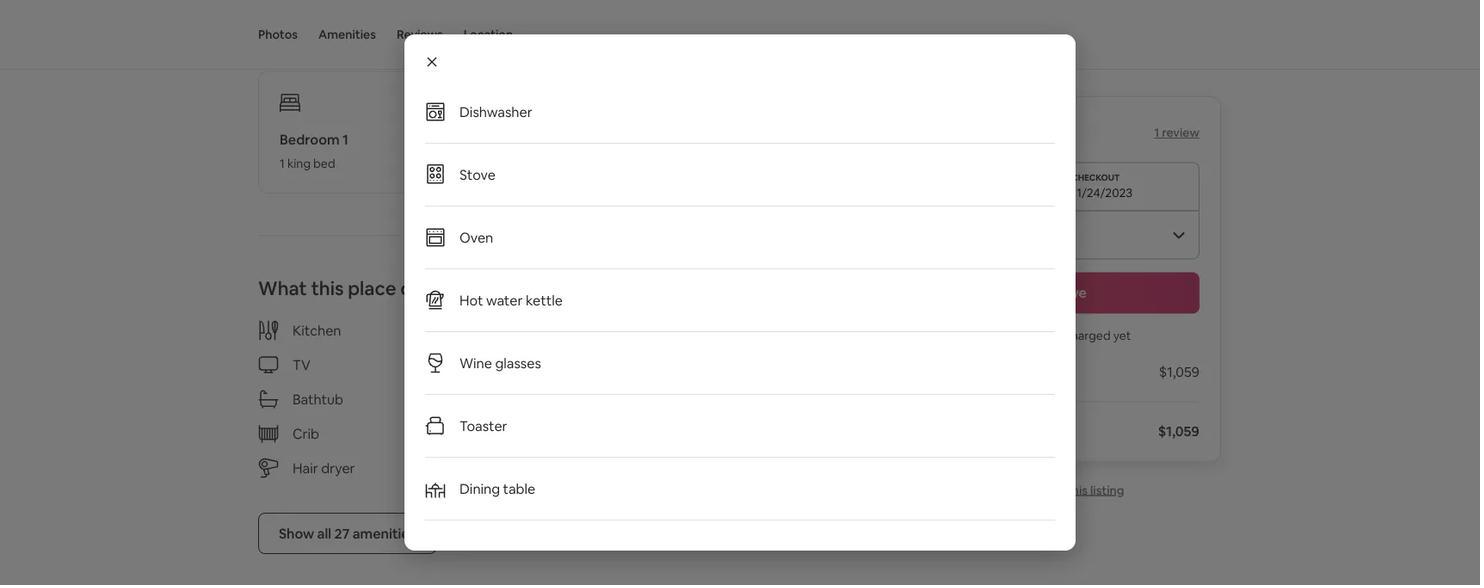 Task type: describe. For each thing, give the bounding box(es) containing it.
hot
[[460, 291, 483, 309]]

bedroom 2
[[472, 130, 543, 148]]

report this listing
[[1025, 483, 1125, 498]]

won't
[[1014, 328, 1045, 343]]

photos button
[[258, 0, 298, 69]]

oven
[[460, 229, 494, 246]]

report
[[1025, 483, 1065, 498]]

show
[[279, 525, 314, 542]]

11/24/2023
[[1072, 185, 1133, 200]]

1 review
[[1155, 125, 1200, 140]]

location button
[[464, 0, 513, 69]]

all
[[317, 525, 332, 542]]

offers
[[401, 276, 453, 300]]

stove
[[460, 166, 496, 183]]

review
[[1162, 125, 1200, 140]]

dishwasher
[[460, 103, 533, 121]]

2
[[535, 130, 543, 148]]

kitchen
[[293, 322, 341, 339]]

tv
[[293, 356, 311, 374]]

11/24/2023 button
[[923, 162, 1200, 211]]

bedroom 3
[[664, 130, 735, 148]]

yet
[[1114, 328, 1132, 343]]

this for what
[[311, 276, 344, 300]]

amenities button
[[319, 0, 376, 69]]

show all 27 amenities button
[[258, 513, 437, 554]]

kettle
[[526, 291, 563, 309]]

hair dryer
[[293, 459, 355, 477]]

you'll
[[322, 27, 368, 51]]

bathtub
[[293, 390, 343, 408]]

reviews
[[397, 27, 443, 42]]

bedroom 1 1 king bed
[[280, 130, 349, 171]]

1 review button
[[1155, 125, 1200, 140]]

bed
[[313, 156, 335, 171]]

where
[[258, 27, 318, 51]]

1 horizontal spatial 1
[[343, 130, 349, 148]]

wine glasses
[[460, 354, 541, 372]]

toaster
[[460, 417, 508, 435]]

hair
[[293, 459, 318, 477]]

reserve
[[1035, 284, 1087, 302]]

bedroom for bedroom 3
[[664, 130, 724, 148]]



Task type: locate. For each thing, give the bounding box(es) containing it.
place
[[348, 276, 397, 300]]

1 vertical spatial $1,059
[[1159, 423, 1200, 440]]

bedroom for bedroom 2
[[472, 130, 532, 148]]

king
[[287, 156, 311, 171]]

hot water kettle
[[460, 291, 563, 309]]

0 vertical spatial $1,059
[[1159, 363, 1200, 381]]

backyard
[[581, 390, 639, 408]]

be
[[1048, 328, 1062, 343]]

this
[[311, 276, 344, 300], [1067, 483, 1088, 498]]

what this place offers
[[258, 276, 453, 300]]

dining
[[460, 480, 500, 498]]

0 horizontal spatial 1
[[280, 156, 285, 171]]

this for report
[[1067, 483, 1088, 498]]

bedroom
[[280, 130, 340, 148], [472, 130, 532, 148], [664, 130, 724, 148]]

glasses
[[495, 354, 541, 372]]

amenities
[[353, 525, 416, 542]]

where you'll sleep
[[258, 27, 420, 51]]

reviews button
[[397, 0, 443, 69]]

2 horizontal spatial 1
[[1155, 125, 1160, 140]]

what this place offers dialog
[[405, 0, 1076, 585]]

1 horizontal spatial bedroom
[[472, 130, 532, 148]]

location
[[464, 27, 513, 42]]

crib
[[293, 425, 319, 443]]

listing
[[1091, 483, 1125, 498]]

0 horizontal spatial bedroom
[[280, 130, 340, 148]]

$1,059
[[1159, 363, 1200, 381], [1159, 423, 1200, 440]]

bedroom inside bedroom 1 1 king bed
[[280, 130, 340, 148]]

show all 27 amenities
[[279, 525, 416, 542]]

report this listing button
[[998, 483, 1125, 498]]

you
[[991, 328, 1012, 343]]

dryer
[[321, 459, 355, 477]]

2 bedroom from the left
[[472, 130, 532, 148]]

3 bedroom from the left
[[664, 130, 724, 148]]

this left listing on the bottom
[[1067, 483, 1088, 498]]

dining table
[[460, 480, 536, 498]]

bedroom left '3'
[[664, 130, 724, 148]]

wine
[[460, 354, 492, 372]]

bedroom up the king
[[280, 130, 340, 148]]

reserve button
[[923, 272, 1200, 314]]

sleep
[[372, 27, 420, 51]]

you won't be charged yet
[[991, 328, 1132, 343]]

amenities
[[319, 27, 376, 42]]

$212
[[923, 118, 964, 142]]

bedroom for bedroom 1 1 king bed
[[280, 130, 340, 148]]

0 vertical spatial this
[[311, 276, 344, 300]]

3
[[727, 130, 735, 148]]

1 vertical spatial this
[[1067, 483, 1088, 498]]

what
[[258, 276, 307, 300]]

1
[[1155, 125, 1160, 140], [343, 130, 349, 148], [280, 156, 285, 171]]

0 horizontal spatial this
[[311, 276, 344, 300]]

2 horizontal spatial bedroom
[[664, 130, 724, 148]]

wifi
[[581, 322, 606, 339]]

water
[[486, 291, 523, 309]]

table
[[503, 480, 536, 498]]

1 horizontal spatial this
[[1067, 483, 1088, 498]]

photos
[[258, 27, 298, 42]]

27
[[334, 525, 350, 542]]

charged
[[1065, 328, 1111, 343]]

1 bedroom from the left
[[280, 130, 340, 148]]

this up kitchen
[[311, 276, 344, 300]]

bedroom down dishwasher
[[472, 130, 532, 148]]



Task type: vqa. For each thing, say whether or not it's contained in the screenshot.
Toaster
yes



